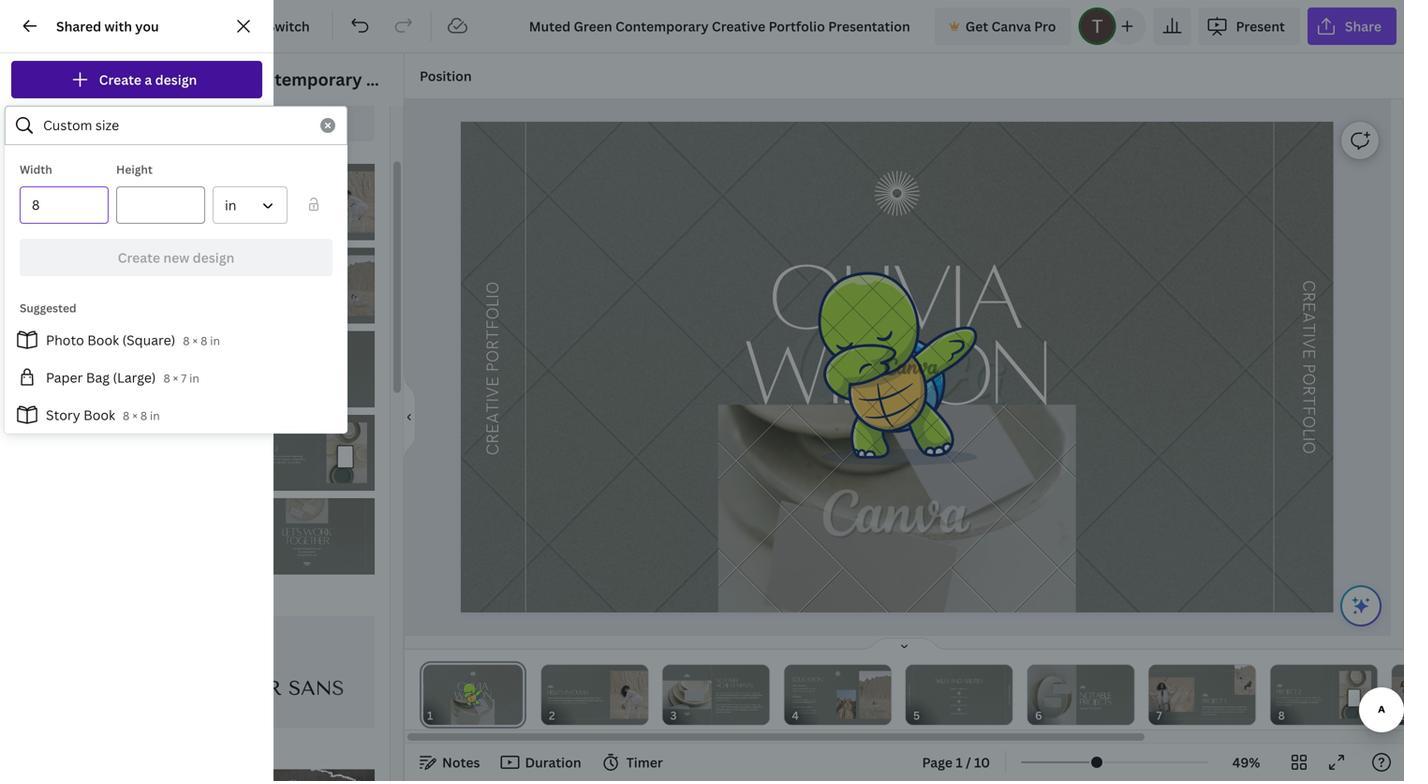 Task type: vqa. For each thing, say whether or not it's contained in the screenshot.
the i
yes



Task type: locate. For each thing, give the bounding box(es) containing it.
0 vertical spatial r
[[1299, 292, 1319, 302]]

o down l
[[1299, 442, 1319, 454]]

design
[[155, 71, 197, 89], [193, 249, 235, 267]]

× down (large)
[[132, 408, 138, 424]]

switch
[[267, 17, 310, 35]]

elements button
[[0, 121, 67, 188]]

1 vertical spatial design
[[193, 249, 235, 267]]

0 vertical spatial create
[[99, 71, 142, 89]]

brand
[[20, 294, 48, 307]]

design right new
[[193, 249, 235, 267]]

r up f
[[1299, 386, 1319, 396]]

e down c
[[1299, 302, 1319, 312]]

in
[[225, 196, 237, 214], [210, 333, 220, 349], [189, 371, 199, 386], [150, 408, 160, 424]]

cute turtle dabbing cartoon vector illustration image
[[814, 269, 982, 466]]

× inside the "photo book (square) 8 × 8 in"
[[193, 333, 198, 349]]

paper
[[46, 369, 83, 387]]

design up the search search box
[[155, 71, 197, 89]]

p
[[1299, 364, 1319, 373]]

0 vertical spatial t
[[1299, 323, 1319, 333]]

side panel tab list
[[0, 53, 67, 743]]

1 vertical spatial i
[[1299, 437, 1319, 442]]

tenor
[[209, 677, 282, 701]]

0 vertical spatial ×
[[193, 333, 198, 349]]

a
[[145, 71, 152, 89], [1299, 312, 1319, 323]]

design inside create new design button
[[193, 249, 235, 267]]

hide pages image
[[860, 637, 950, 652]]

list containing photo book (square)
[[5, 321, 348, 434]]

create a design
[[99, 71, 197, 89]]

1 vertical spatial e
[[1299, 349, 1319, 359]]

1 t from the top
[[1299, 323, 1319, 333]]

notes button
[[412, 748, 488, 778]]

i
[[1299, 333, 1319, 338], [1299, 437, 1319, 442]]

× inside paper bag (large) 8 × 7 in
[[173, 371, 178, 386]]

i up p on the top right of page
[[1299, 333, 1319, 338]]

in inside button
[[225, 196, 237, 214]]

0 vertical spatial shared
[[56, 17, 101, 35]]

t up v
[[1299, 323, 1319, 333]]

0 vertical spatial design
[[155, 71, 197, 89]]

create for create new design
[[118, 249, 160, 267]]

book right story
[[83, 406, 115, 424]]

× left 7
[[173, 371, 178, 386]]

a down you
[[145, 71, 152, 89]]

a up v
[[1299, 312, 1319, 323]]

o
[[1299, 373, 1319, 386], [1299, 416, 1319, 429], [1299, 442, 1319, 454]]

design
[[18, 92, 49, 104]]

8 inside paper bag (large) 8 × 7 in
[[164, 371, 170, 386]]

content
[[83, 239, 134, 257]]

e up p on the top right of page
[[1299, 349, 1319, 359]]

1 vertical spatial creative
[[483, 377, 504, 456]]

×
[[193, 333, 198, 349], [173, 371, 178, 386], [132, 408, 138, 424]]

canva
[[992, 17, 1032, 35]]

home link
[[60, 7, 128, 45]]

1 horizontal spatial creative
[[483, 377, 504, 456]]

width
[[20, 162, 52, 177]]

7
[[181, 371, 187, 386]]

create for create a design
[[99, 71, 142, 89]]

× right (square)
[[193, 333, 198, 349]]

bag
[[86, 369, 110, 387]]

1 vertical spatial ×
[[173, 371, 178, 386]]

0 horizontal spatial creative
[[366, 68, 436, 91]]

2 vertical spatial ×
[[132, 408, 138, 424]]

in right 7
[[189, 371, 199, 386]]

t up l
[[1299, 396, 1319, 406]]

design inside create a design dropdown button
[[155, 71, 197, 89]]

muted green contemporary creative portfolio presentation
[[130, 68, 623, 91]]

o up f
[[1299, 373, 1319, 386]]

t
[[1299, 323, 1319, 333], [1299, 396, 1319, 406]]

0 vertical spatial o
[[1299, 373, 1319, 386]]

create new design button
[[20, 239, 333, 276]]

create inside dropdown button
[[99, 71, 142, 89]]

1 horizontal spatial ×
[[173, 371, 178, 386]]

Page title text field
[[441, 707, 449, 725]]

1 vertical spatial o
[[1299, 416, 1319, 429]]

uploads
[[15, 362, 53, 374]]

home
[[75, 17, 113, 35]]

shared left with
[[56, 17, 101, 35]]

create
[[99, 71, 142, 89], [118, 249, 160, 267]]

shared with you
[[56, 17, 159, 35]]

new
[[163, 249, 190, 267]]

tenor sans button
[[97, 616, 375, 729]]

uploads button
[[0, 323, 67, 391]]

Design title text field
[[514, 7, 928, 45]]

design for create new design
[[193, 249, 235, 267]]

book up bag
[[87, 331, 119, 349]]

portfolio
[[440, 68, 513, 91], [483, 282, 504, 372]]

shared
[[56, 17, 101, 35], [35, 239, 80, 257]]

0 horizontal spatial ×
[[132, 408, 138, 424]]

get canva pro
[[966, 17, 1057, 35]]

2 e from the top
[[1299, 349, 1319, 359]]

1 vertical spatial book
[[83, 406, 115, 424]]

0 vertical spatial i
[[1299, 333, 1319, 338]]

create new design
[[118, 249, 235, 267]]

page
[[923, 754, 953, 772]]

in down (large)
[[150, 408, 160, 424]]

creative
[[366, 68, 436, 91], [483, 377, 504, 456]]

0 vertical spatial creative
[[366, 68, 436, 91]]

× for (large)
[[173, 371, 178, 386]]

0 horizontal spatial a
[[145, 71, 152, 89]]

(large)
[[113, 369, 156, 387]]

1 vertical spatial r
[[1299, 386, 1319, 396]]

create inside button
[[118, 249, 160, 267]]

book
[[87, 331, 119, 349], [83, 406, 115, 424]]

r
[[1299, 292, 1319, 302], [1299, 386, 1319, 396]]

e
[[1299, 302, 1319, 312], [1299, 349, 1319, 359]]

c r e a t i v e p o r t f o l i o
[[1299, 280, 1319, 454]]

1
[[956, 754, 963, 772]]

shared down width "number field" at the top
[[35, 239, 80, 257]]

book for photo
[[87, 331, 119, 349]]

2 horizontal spatial ×
[[193, 333, 198, 349]]

magic
[[226, 17, 264, 35]]

1 vertical spatial t
[[1299, 396, 1319, 406]]

timer button
[[597, 748, 671, 778]]

8
[[183, 333, 190, 349], [201, 333, 207, 349], [164, 371, 170, 386], [123, 408, 130, 424], [140, 408, 147, 424]]

2 vertical spatial o
[[1299, 442, 1319, 454]]

duration button
[[495, 748, 589, 778]]

shared for shared content will appear here
[[35, 239, 80, 257]]

i down f
[[1299, 437, 1319, 442]]

0 vertical spatial a
[[145, 71, 152, 89]]

r up v
[[1299, 292, 1319, 302]]

draw button
[[0, 391, 67, 458]]

list
[[5, 321, 348, 434]]

in up here
[[225, 196, 237, 214]]

presentation
[[517, 68, 623, 91]]

you
[[135, 17, 159, 35]]

timer
[[627, 754, 663, 772]]

1 vertical spatial create
[[118, 249, 160, 267]]

story
[[46, 406, 80, 424]]

in right (square)
[[210, 333, 220, 349]]

0 vertical spatial e
[[1299, 302, 1319, 312]]

1 vertical spatial shared
[[35, 239, 80, 257]]

1 horizontal spatial a
[[1299, 312, 1319, 323]]

1 i from the top
[[1299, 333, 1319, 338]]

o down p on the top right of page
[[1299, 416, 1319, 429]]

muted green contemporary creative portfolio presentation image
[[97, 164, 232, 240], [239, 164, 375, 240], [97, 248, 232, 324], [239, 248, 375, 324], [97, 331, 232, 408], [239, 331, 375, 408], [97, 415, 232, 491], [239, 415, 375, 491], [239, 499, 375, 575]]

page 1 / 10
[[923, 754, 991, 772]]

f
[[1299, 406, 1319, 416]]

magic switch button
[[196, 7, 325, 45]]

with
[[104, 17, 132, 35]]

0 vertical spatial book
[[87, 331, 119, 349]]

paper bag (large) 8 × 7 in
[[46, 369, 199, 387]]

design button
[[0, 53, 67, 121]]



Task type: describe. For each thing, give the bounding box(es) containing it.
10
[[975, 754, 991, 772]]

1 vertical spatial a
[[1299, 312, 1319, 323]]

Search search field
[[43, 108, 309, 143]]

3 o from the top
[[1299, 442, 1319, 454]]

green
[[188, 68, 238, 91]]

magic switch
[[226, 17, 310, 35]]

shared for shared with you
[[56, 17, 101, 35]]

in inside the "photo book (square) 8 × 8 in"
[[210, 333, 220, 349]]

create a design button
[[11, 61, 262, 98]]

2 o from the top
[[1299, 416, 1319, 429]]

design for create a design
[[155, 71, 197, 89]]

tenor sans
[[209, 677, 344, 701]]

main menu bar
[[0, 0, 1405, 53]]

pro
[[1035, 17, 1057, 35]]

1 vertical spatial portfolio
[[483, 282, 504, 372]]

canva assistant image
[[1350, 595, 1373, 618]]

Units: in button
[[213, 186, 288, 224]]

1 e from the top
[[1299, 302, 1319, 312]]

Height number field
[[128, 187, 193, 223]]

get canva pro button
[[935, 7, 1072, 45]]

brand button
[[0, 256, 67, 323]]

× for (square)
[[193, 333, 198, 349]]

page 1 image
[[420, 665, 526, 725]]

creative portfolio
[[483, 282, 504, 456]]

photo
[[46, 331, 84, 349]]

2 r from the top
[[1299, 386, 1319, 396]]

0 vertical spatial portfolio
[[440, 68, 513, 91]]

will
[[137, 239, 159, 257]]

2 i from the top
[[1299, 437, 1319, 442]]

wilson
[[744, 319, 1049, 422]]

height
[[116, 162, 153, 177]]

(square)
[[122, 331, 175, 349]]

v
[[1299, 338, 1319, 349]]

× inside story book 8 × 8 in
[[132, 408, 138, 424]]

duration
[[525, 754, 582, 772]]

draw
[[22, 429, 46, 442]]

in inside paper bag (large) 8 × 7 in
[[189, 371, 199, 386]]

text button
[[0, 188, 67, 256]]

elements
[[12, 159, 55, 172]]

appear
[[162, 239, 207, 257]]

a inside dropdown button
[[145, 71, 152, 89]]

hand drawn fireworks image
[[875, 171, 920, 216]]

1 o from the top
[[1299, 373, 1319, 386]]

shared content will appear here
[[35, 239, 239, 257]]

photo book (square) 8 × 8 in
[[46, 331, 220, 349]]

here
[[210, 239, 239, 257]]

l
[[1299, 429, 1319, 437]]

contemporary
[[242, 68, 362, 91]]

get
[[966, 17, 989, 35]]

notes
[[442, 754, 480, 772]]

suggested
[[20, 300, 77, 316]]

book for story
[[83, 406, 115, 424]]

/
[[966, 754, 972, 772]]

text
[[24, 227, 43, 239]]

muted
[[130, 68, 184, 91]]

page 1 / 10 button
[[915, 748, 998, 778]]

2 t from the top
[[1299, 396, 1319, 406]]

olivia
[[770, 243, 1023, 347]]

c
[[1299, 280, 1319, 292]]

sans
[[289, 677, 344, 701]]

in inside story book 8 × 8 in
[[150, 408, 160, 424]]

1 r from the top
[[1299, 292, 1319, 302]]

hide image
[[404, 373, 416, 462]]

story book 8 × 8 in
[[46, 406, 160, 424]]

Width number field
[[32, 187, 97, 223]]



